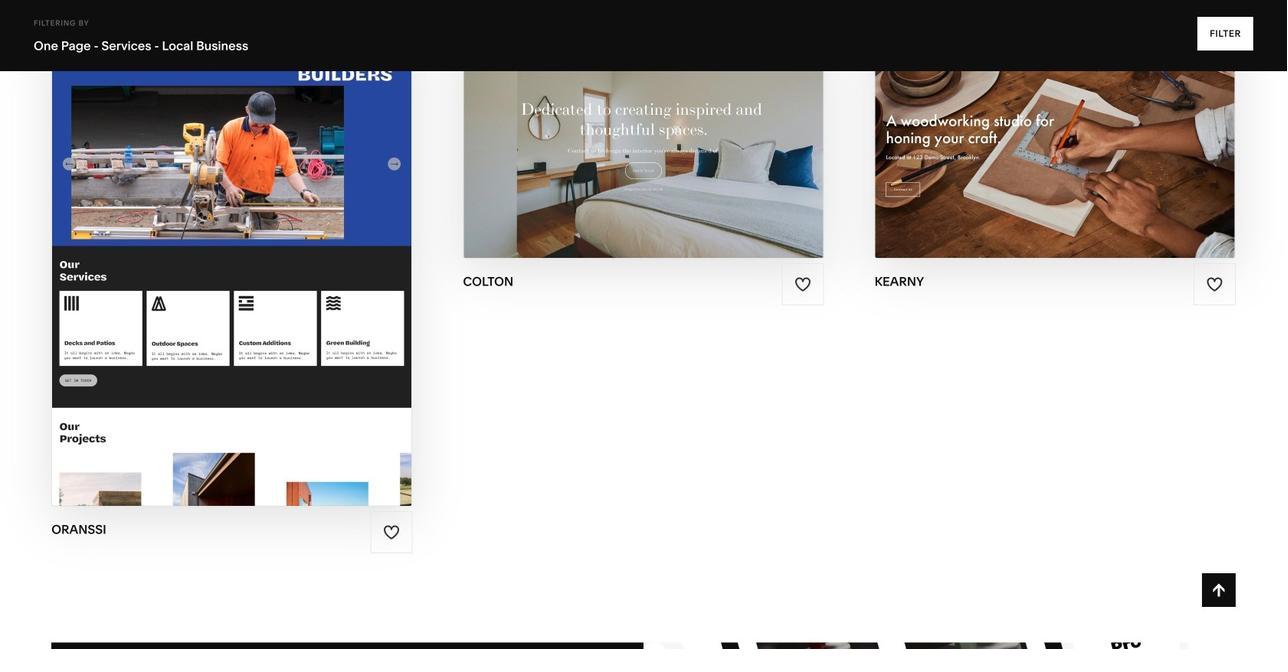 Task type: vqa. For each thing, say whether or not it's contained in the screenshot.
Colton image
yes



Task type: locate. For each thing, give the bounding box(es) containing it.
add oranssi to your favorites list image
[[383, 525, 400, 541]]

oranssi image
[[52, 27, 412, 507]]

preview of building your own template image
[[644, 643, 1236, 650]]



Task type: describe. For each thing, give the bounding box(es) containing it.
back to top image
[[1211, 582, 1228, 599]]

add colton to your favorites list image
[[795, 276, 812, 293]]

colton image
[[464, 27, 824, 258]]

kearny image
[[876, 27, 1235, 258]]



